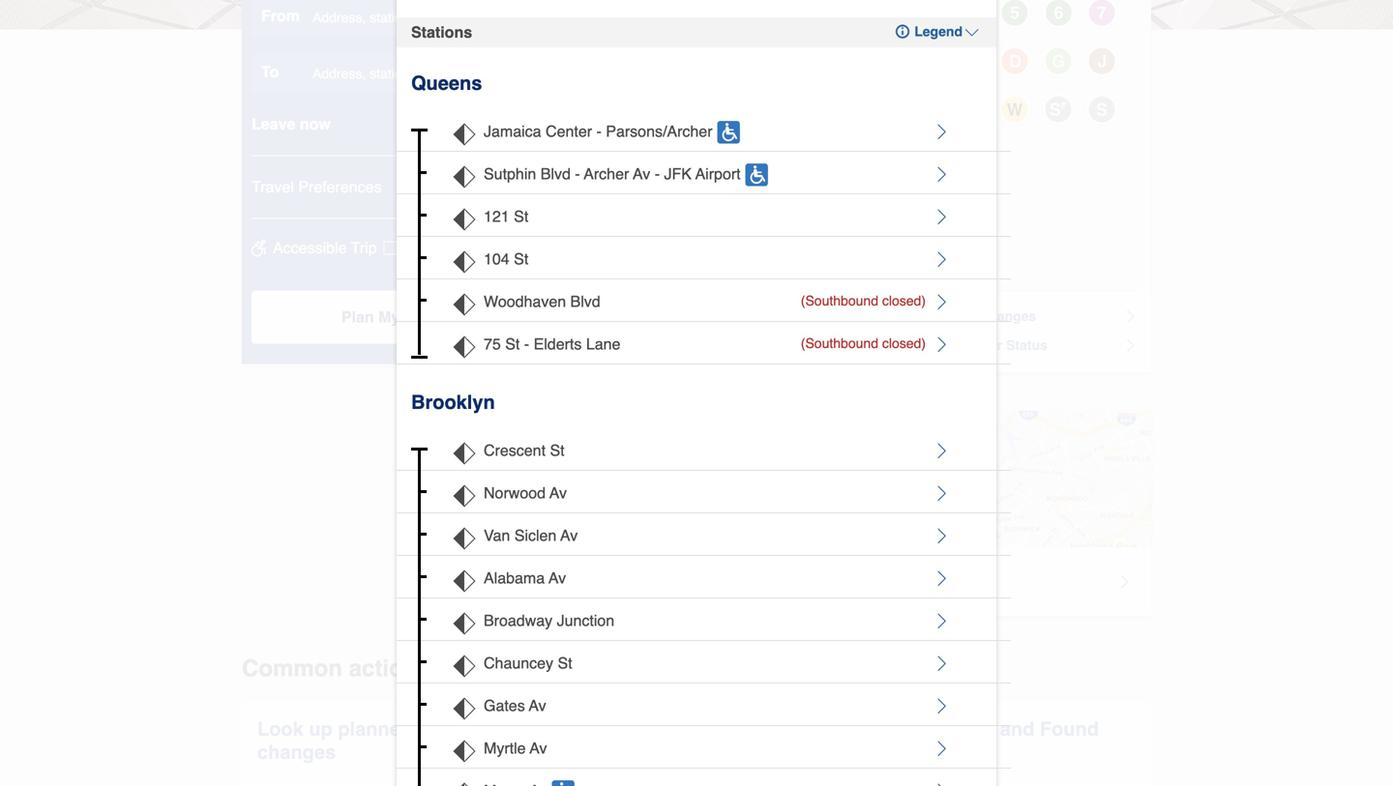 Task type: describe. For each thing, give the bounding box(es) containing it.
- for archer
[[575, 165, 580, 183]]

archer
[[584, 165, 629, 183]]

siclen
[[515, 527, 557, 545]]

av for myrtle av
[[530, 740, 547, 758]]

crescent st
[[484, 442, 565, 460]]

crescent
[[484, 442, 546, 460]]

jamaica center - parsons/archer button
[[450, 119, 953, 146]]

plan my trip
[[342, 308, 433, 326]]

gates av
[[484, 698, 547, 715]]

104 st
[[484, 250, 529, 268]]

sutphin blvd - archer av - jfk airport button
[[450, 161, 953, 189]]

line g element
[[1043, 45, 1074, 76]]

st for crescent
[[550, 442, 565, 460]]

crescent st button
[[450, 438, 953, 465]]

nearby map image
[[552, 411, 1152, 548]]

brooklyn
[[411, 391, 495, 414]]

7 legend 3 image from the top
[[453, 783, 476, 787]]

0 horizontal spatial trip
[[351, 239, 377, 257]]

alabama av
[[484, 570, 566, 588]]

planned
[[338, 719, 412, 741]]

legend 3 image for sutphin blvd - archer av - jfk airport
[[453, 165, 476, 189]]

legend 3 image for 75 st - elderts lane
[[453, 336, 476, 359]]

no scheduled service
[[568, 195, 731, 213]]

accessible
[[273, 239, 347, 257]]

broadway junction button
[[450, 609, 953, 636]]

line r element
[[956, 94, 987, 125]]

center
[[546, 123, 592, 140]]

av right siclen on the left bottom of the page
[[561, 527, 578, 545]]

plan my trip link
[[252, 291, 523, 344]]

line si element
[[913, 142, 944, 173]]

parsons/archer
[[606, 123, 713, 140]]

line l element
[[655, 0, 686, 28]]

book
[[567, 719, 616, 741]]

myrtle av
[[484, 740, 547, 758]]

line e element
[[913, 45, 944, 76]]

To search field
[[252, 53, 523, 93]]

line fs element
[[1043, 94, 1074, 125]]

travel
[[252, 178, 294, 196]]

actions
[[349, 656, 430, 682]]

alabama av button
[[450, 566, 953, 593]]

chevron right image
[[1119, 575, 1132, 589]]

legend 3 image for chauncey st
[[453, 655, 476, 678]]

sutphin blvd - archer av - jfk airport
[[484, 165, 741, 183]]

look
[[257, 719, 304, 741]]

lane
[[586, 335, 621, 353]]

- left 'jfk'
[[655, 165, 660, 183]]

legend 3 image for alabama av
[[453, 570, 476, 593]]

airport
[[696, 165, 741, 183]]

av for alabama av
[[549, 570, 566, 588]]

line q element
[[913, 94, 944, 125]]

region containing from
[[252, 0, 523, 344]]

line 2 element
[[869, 0, 900, 28]]

myrtle av button
[[450, 736, 953, 764]]

trip
[[674, 742, 705, 764]]

(southbound closed) for woodhaven blvd
[[801, 293, 926, 309]]

queens
[[411, 72, 482, 94]]

and
[[1001, 719, 1035, 741]]

look up planned service changes
[[257, 719, 484, 764]]

line d element
[[1000, 45, 1031, 76]]

av for norwood av
[[550, 485, 567, 502]]

av for gates av
[[529, 698, 547, 715]]

contact
[[877, 719, 949, 741]]

norwood
[[484, 485, 546, 502]]

preferences
[[298, 178, 382, 196]]

121 st button
[[450, 204, 953, 231]]

closed) for woodhaven blvd
[[883, 293, 926, 309]]

travel preferences button
[[252, 175, 523, 219]]

contact lost and found
[[877, 719, 1100, 741]]

line n element
[[869, 94, 900, 125]]

plan
[[342, 308, 374, 326]]

changes
[[980, 309, 1037, 324]]

look up planned service changes link
[[242, 703, 532, 787]]

junction
[[557, 612, 615, 630]]

from
[[261, 7, 300, 24]]

line c element
[[869, 45, 900, 76]]

favorites
[[686, 322, 755, 340]]

chauncey
[[484, 655, 554, 673]]

service inside "link"
[[928, 309, 976, 324]]

contact lost and found link
[[861, 703, 1152, 787]]

chauncey st button
[[450, 651, 953, 678]]

norwood av
[[484, 485, 567, 502]]

add
[[652, 322, 682, 340]]

stations
[[411, 23, 472, 41]]

or
[[621, 719, 640, 741]]

myrtle
[[484, 740, 526, 758]]

broadway
[[484, 612, 553, 630]]

closed) for 75 st - elderts lane
[[883, 336, 926, 351]]

line j element
[[1087, 45, 1118, 76]]

line b element
[[956, 45, 987, 76]]

chauncey st
[[484, 655, 573, 673]]

legend 3 image for gates av
[[453, 698, 476, 721]]

line 7 element
[[1087, 0, 1118, 28]]

common
[[242, 656, 343, 682]]

planned service changes link
[[871, 305, 1135, 334]]

no scheduled service heading
[[568, 195, 731, 213]]

broadway junction
[[484, 612, 615, 630]]

legend 3 image for 121 st
[[453, 208, 476, 231]]

104 st button
[[450, 247, 953, 274]]

manage
[[646, 719, 719, 741]]

sutphin
[[484, 165, 537, 183]]



Task type: locate. For each thing, give the bounding box(es) containing it.
0 vertical spatial (southbound closed)
[[801, 293, 926, 309]]

scheduled
[[593, 195, 671, 213]]

1 horizontal spatial service
[[928, 309, 976, 324]]

legend 3 image left crescent
[[453, 442, 476, 465]]

st inside 'button'
[[514, 250, 529, 268]]

legend 3 image inside 121 st button
[[453, 208, 476, 231]]

common actions
[[242, 656, 430, 682]]

blvd inside button
[[541, 165, 571, 183]]

1 legend 3 image from the top
[[453, 123, 476, 146]]

1 vertical spatial blvd
[[571, 293, 601, 311]]

legend 3 image
[[453, 165, 476, 189], [453, 250, 476, 274], [453, 293, 476, 316], [453, 336, 476, 359], [453, 485, 476, 508], [453, 527, 476, 551], [453, 570, 476, 593], [453, 698, 476, 721]]

line 1 element
[[568, 0, 599, 28]]

(southbound
[[801, 293, 879, 309], [801, 336, 879, 351]]

status
[[1007, 338, 1048, 353]]

st for 104
[[514, 250, 529, 268]]

woodhaven
[[484, 293, 566, 311]]

4 legend 3 image from the top
[[453, 336, 476, 359]]

line f element
[[568, 114, 599, 145]]

accessible trip
[[273, 239, 377, 257]]

st for 75
[[506, 335, 520, 353]]

(southbound closed) up 'planned'
[[801, 293, 926, 309]]

- left "archer"
[[575, 165, 580, 183]]

alabama
[[484, 570, 545, 588]]

legend 3 image left jamaica
[[453, 123, 476, 146]]

av right myrtle
[[530, 740, 547, 758]]

legend 3 image left myrtle
[[453, 740, 476, 764]]

elevator & escalator status
[[871, 338, 1048, 353]]

legend 3 image inside jamaica center - parsons/archer button
[[453, 123, 476, 146]]

-
[[597, 123, 602, 140], [575, 165, 580, 183], [655, 165, 660, 183], [524, 335, 530, 353]]

- left 'line m' element
[[597, 123, 602, 140]]

legend 3 image inside broadway junction button
[[453, 613, 476, 636]]

region
[[252, 0, 523, 344]]

legend
[[915, 24, 963, 39]]

7 legend 3 image from the top
[[453, 570, 476, 593]]

legend 3 image left chauncey
[[453, 655, 476, 678]]

my
[[379, 308, 400, 326]]

av right norwood
[[550, 485, 567, 502]]

0 vertical spatial blvd
[[541, 165, 571, 183]]

st right crescent
[[550, 442, 565, 460]]

blvd for sutphin
[[541, 165, 571, 183]]

up
[[309, 719, 333, 741]]

escalator
[[942, 338, 1003, 353]]

legend 3 image inside alabama av button
[[453, 570, 476, 593]]

st right the 121
[[514, 208, 529, 226]]

legend 3 image left the 121
[[453, 208, 476, 231]]

1 vertical spatial (southbound
[[801, 336, 879, 351]]

2 legend 3 image from the top
[[453, 250, 476, 274]]

st right 104
[[514, 250, 529, 268]]

legend 3 image left 104
[[453, 250, 476, 274]]

changes
[[257, 742, 336, 764]]

legend 3 image inside sutphin blvd - archer av - jfk airport button
[[453, 165, 476, 189]]

av right gates
[[529, 698, 547, 715]]

planned
[[871, 309, 924, 324]]

2 (southbound closed) from the top
[[801, 336, 926, 351]]

(southbound closed) for 75 st - elderts lane
[[801, 336, 926, 351]]

legend 3 image left sutphin
[[453, 165, 476, 189]]

1 (southbound from the top
[[801, 293, 879, 309]]

blvd
[[541, 165, 571, 183], [571, 293, 601, 311]]

travel preferences
[[252, 178, 382, 196]]

legend 3 image for crescent st
[[453, 442, 476, 465]]

1 legend 3 image from the top
[[453, 165, 476, 189]]

st
[[514, 208, 529, 226], [514, 250, 529, 268], [506, 335, 520, 353], [550, 442, 565, 460], [558, 655, 573, 673]]

&
[[928, 338, 938, 353]]

legend button
[[892, 23, 982, 41]]

8 legend 3 image from the top
[[453, 698, 476, 721]]

legend 3 image for norwood av
[[453, 485, 476, 508]]

legend 3 image inside chauncey st button
[[453, 655, 476, 678]]

0 vertical spatial service
[[676, 195, 731, 213]]

service
[[418, 719, 484, 741]]

to
[[261, 63, 279, 81]]

legend 3 image left broadway
[[453, 613, 476, 636]]

blvd up no on the left
[[541, 165, 571, 183]]

0 vertical spatial closed)
[[883, 293, 926, 309]]

line m element
[[612, 114, 643, 145]]

st for chauncey
[[558, 655, 573, 673]]

norwood av button
[[450, 481, 953, 508]]

van
[[484, 527, 510, 545]]

a
[[724, 719, 735, 741]]

line 5 element
[[1000, 0, 1031, 28]]

From search field
[[252, 0, 523, 37]]

paratransit
[[567, 742, 668, 764]]

1 vertical spatial (southbound closed)
[[801, 336, 926, 351]]

legend 3 image for woodhaven blvd
[[453, 293, 476, 316]]

(southbound closed)
[[801, 293, 926, 309], [801, 336, 926, 351]]

st for 121
[[514, 208, 529, 226]]

service down sutphin blvd - archer av - jfk airport button
[[676, 195, 731, 213]]

jamaica center - parsons/archer
[[484, 123, 713, 140]]

elevator
[[871, 338, 925, 353]]

elevator & escalator status link
[[871, 334, 1135, 357]]

line 4 element
[[956, 0, 987, 28]]

(southbound up 'planned'
[[801, 293, 879, 309]]

legend 3 image left norwood
[[453, 485, 476, 508]]

legend 3 image inside crescent st button
[[453, 442, 476, 465]]

0 vertical spatial trip
[[351, 239, 377, 257]]

planned service changes
[[871, 309, 1037, 324]]

trip right my
[[404, 308, 433, 326]]

found
[[1040, 719, 1100, 741]]

(southbound closed) down 'planned'
[[801, 336, 926, 351]]

st down "broadway junction"
[[558, 655, 573, 673]]

legend 3 image left 75
[[453, 336, 476, 359]]

6 legend 3 image from the top
[[453, 527, 476, 551]]

- left 'elderts'
[[524, 335, 530, 353]]

2 legend 3 image from the top
[[453, 208, 476, 231]]

book or manage a paratransit trip link
[[552, 703, 842, 787]]

1 vertical spatial closed)
[[883, 336, 926, 351]]

(southbound for 75 st - elderts lane
[[801, 336, 879, 351]]

legend 3 image inside van siclen av button
[[453, 527, 476, 551]]

line 6 element
[[1043, 0, 1074, 28]]

line gs element
[[1087, 94, 1118, 125]]

woodhaven blvd
[[484, 293, 601, 311]]

5 legend 3 image from the top
[[453, 485, 476, 508]]

1 vertical spatial trip
[[404, 308, 433, 326]]

jamaica
[[484, 123, 542, 140]]

legend 3 image for 104 st
[[453, 250, 476, 274]]

legend 3 image left woodhaven
[[453, 293, 476, 316]]

legend 3 image inside norwood av button
[[453, 485, 476, 508]]

121 st
[[484, 208, 529, 226]]

121
[[484, 208, 510, 226]]

4 legend 3 image from the top
[[453, 613, 476, 636]]

closed) down 'planned'
[[883, 336, 926, 351]]

closed)
[[883, 293, 926, 309], [883, 336, 926, 351]]

van siclen av
[[484, 527, 578, 545]]

legend 3 image for van siclen av
[[453, 527, 476, 551]]

5 legend 3 image from the top
[[453, 655, 476, 678]]

1 closed) from the top
[[883, 293, 926, 309]]

line 3 element
[[913, 0, 944, 28]]

trip
[[351, 239, 377, 257], [404, 308, 433, 326]]

legend 3 image
[[453, 123, 476, 146], [453, 208, 476, 231], [453, 442, 476, 465], [453, 613, 476, 636], [453, 655, 476, 678], [453, 740, 476, 764], [453, 783, 476, 787]]

add favorites button
[[568, 305, 839, 358]]

75
[[484, 335, 501, 353]]

(southbound for woodhaven blvd
[[801, 293, 879, 309]]

blvd up lane
[[571, 293, 601, 311]]

75 st - elderts lane
[[484, 335, 621, 353]]

legend 3 image for broadway junction
[[453, 613, 476, 636]]

elderts
[[534, 335, 582, 353]]

legend 3 image down 'service'
[[453, 783, 476, 787]]

1 vertical spatial service
[[928, 309, 976, 324]]

gates av button
[[450, 694, 953, 721]]

book or manage a paratransit trip
[[567, 719, 735, 764]]

list
[[568, 0, 835, 42], [869, 0, 1135, 188], [568, 111, 835, 159]]

3 legend 3 image from the top
[[453, 442, 476, 465]]

legend 3 image inside gates av button
[[453, 698, 476, 721]]

104
[[484, 250, 510, 268]]

gates
[[484, 698, 525, 715]]

add favorites
[[652, 322, 755, 340]]

1 horizontal spatial trip
[[404, 308, 433, 326]]

legend 3 image for myrtle av
[[453, 740, 476, 764]]

2 closed) from the top
[[883, 336, 926, 351]]

closed) up 'planned'
[[883, 293, 926, 309]]

legend 3 image inside myrtle av button
[[453, 740, 476, 764]]

trip right "accessible"
[[351, 239, 377, 257]]

2 (southbound from the top
[[801, 336, 879, 351]]

line h element
[[869, 142, 900, 173]]

0 vertical spatial (southbound
[[801, 293, 879, 309]]

line w element
[[1000, 94, 1031, 125]]

1 (southbound closed) from the top
[[801, 293, 926, 309]]

blvd for woodhaven
[[571, 293, 601, 311]]

- for parsons/archer
[[597, 123, 602, 140]]

st right 75
[[506, 335, 520, 353]]

service
[[676, 195, 731, 213], [928, 309, 976, 324]]

lost
[[954, 719, 995, 741]]

6 legend 3 image from the top
[[453, 740, 476, 764]]

service up elevator & escalator status
[[928, 309, 976, 324]]

av
[[633, 165, 651, 183], [550, 485, 567, 502], [561, 527, 578, 545], [549, 570, 566, 588], [529, 698, 547, 715], [530, 740, 547, 758]]

legend 3 image for jamaica center - parsons/archer
[[453, 123, 476, 146]]

(southbound down 'planned'
[[801, 336, 879, 351]]

line z element
[[568, 230, 599, 261]]

- for elderts
[[524, 335, 530, 353]]

3 legend 3 image from the top
[[453, 293, 476, 316]]

av up the no scheduled service heading
[[633, 165, 651, 183]]

van siclen av button
[[450, 523, 953, 551]]

legend 3 image left gates
[[453, 698, 476, 721]]

legend 3 image inside 104 st 'button'
[[453, 250, 476, 274]]

legend 3 image left van
[[453, 527, 476, 551]]

av right alabama
[[549, 570, 566, 588]]

no
[[568, 195, 589, 213]]

line a element
[[612, 0, 643, 28]]

legend 3 image left alabama
[[453, 570, 476, 593]]

0 horizontal spatial service
[[676, 195, 731, 213]]

jfk
[[664, 165, 692, 183]]



Task type: vqa. For each thing, say whether or not it's contained in the screenshot.
Parsons/Archer
yes



